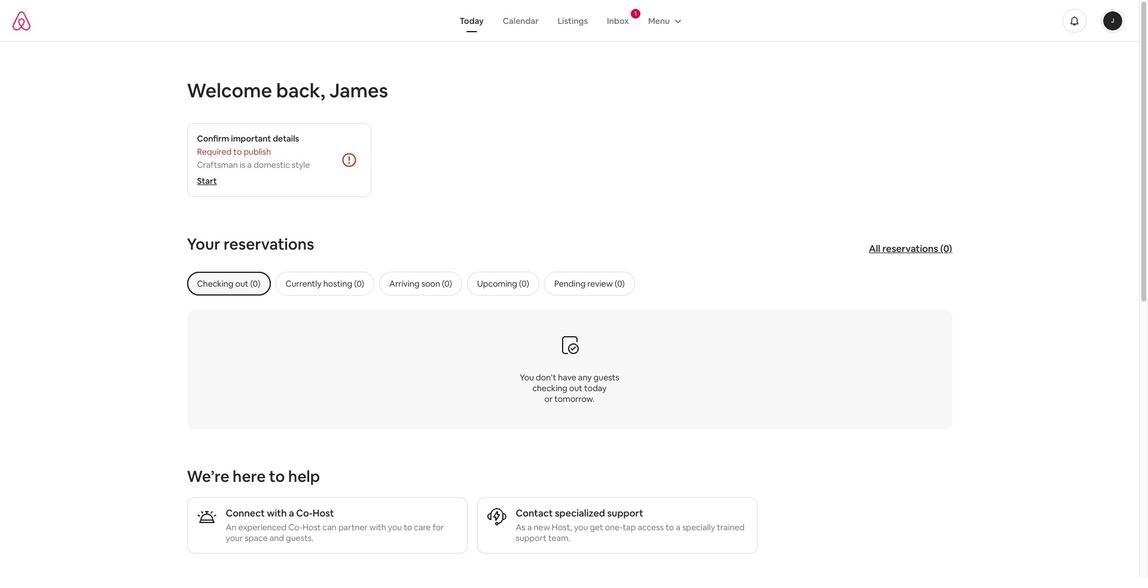 Task type: vqa. For each thing, say whether or not it's contained in the screenshot.
Display total before taxes button
no



Task type: describe. For each thing, give the bounding box(es) containing it.
0 vertical spatial co-
[[296, 508, 313, 520]]

menu button
[[639, 9, 689, 32]]

1
[[634, 9, 637, 17]]

to inside connect with a co-host an experienced co-host can partner with you to care for your space and guests.
[[404, 523, 412, 534]]

care
[[414, 523, 431, 534]]

you inside connect with a co-host an experienced co-host can partner with you to care for your space and guests.
[[388, 523, 402, 534]]

your
[[226, 534, 243, 544]]

today
[[460, 15, 484, 26]]

support
[[607, 508, 643, 520]]

today link
[[450, 9, 493, 32]]

reservations for all
[[883, 243, 938, 255]]

tap
[[623, 523, 636, 534]]

0 vertical spatial host
[[313, 508, 334, 520]]

arriving soon (0)
[[389, 279, 452, 290]]

calendar
[[503, 15, 539, 26]]

today
[[584, 383, 607, 394]]

1 vertical spatial co-
[[288, 523, 303, 534]]

confirm important details required to publish craftsman is a domestic style start
[[197, 133, 310, 187]]

a inside connect with a co-host an experienced co-host can partner with you to care for your space and guests.
[[289, 508, 294, 520]]

0 horizontal spatial with
[[267, 508, 287, 520]]

hosting (0)
[[323, 279, 364, 290]]

trained
[[717, 523, 745, 534]]

start link
[[197, 176, 217, 187]]

specialized
[[555, 508, 605, 520]]

welcome back, james
[[187, 78, 388, 103]]

don't
[[536, 372, 556, 383]]

(0) inside reservation filters group
[[519, 279, 529, 290]]

help
[[288, 467, 320, 487]]

required
[[197, 147, 232, 157]]

contact specialized support as a new host, you get one-tap access to a specially trained support team.
[[516, 508, 745, 544]]

upcoming (0)
[[477, 279, 529, 290]]

any
[[578, 372, 592, 383]]

1 vertical spatial host
[[303, 523, 321, 534]]

0 horizontal spatial to
[[269, 467, 285, 487]]

review (0)
[[588, 279, 625, 290]]

upcoming
[[477, 279, 517, 290]]

welcome
[[187, 78, 272, 103]]

an
[[226, 523, 237, 534]]

start
[[197, 176, 217, 187]]

craftsman
[[197, 160, 238, 170]]

inbox 1
[[607, 9, 637, 26]]

currently hosting (0)
[[286, 279, 364, 290]]

back, james
[[276, 78, 388, 103]]

currently
[[286, 279, 322, 290]]

a inside confirm important details required to publish craftsman is a domestic style start
[[247, 160, 252, 170]]

checking out (0)
[[197, 279, 261, 290]]

menu
[[648, 15, 670, 26]]

reservations for your
[[224, 234, 314, 255]]

out (0)
[[235, 279, 261, 290]]

pending
[[554, 279, 586, 290]]



Task type: locate. For each thing, give the bounding box(es) containing it.
arriving
[[389, 279, 420, 290]]

with
[[267, 508, 287, 520], [369, 523, 386, 534]]

out
[[569, 383, 583, 394]]

1 vertical spatial (0)
[[519, 279, 529, 290]]

here
[[233, 467, 266, 487]]

checking
[[533, 383, 568, 394]]

all reservations (0) link
[[863, 237, 959, 261]]

a
[[247, 160, 252, 170], [289, 508, 294, 520], [527, 523, 532, 534], [676, 523, 681, 534]]

you down specialized
[[574, 523, 588, 534]]

co- up the and guests.
[[296, 508, 313, 520]]

0 vertical spatial (0)
[[940, 243, 953, 255]]

one-
[[605, 523, 623, 534]]

to left care
[[404, 523, 412, 534]]

all
[[869, 243, 881, 255]]

1 horizontal spatial you
[[574, 523, 588, 534]]

host up "can"
[[313, 508, 334, 520]]

a up the and guests.
[[289, 508, 294, 520]]

to
[[269, 467, 285, 487], [404, 523, 412, 534], [666, 523, 674, 534]]

access
[[638, 523, 664, 534]]

1 vertical spatial with
[[369, 523, 386, 534]]

co- right experienced
[[288, 523, 303, 534]]

as
[[516, 523, 526, 534]]

host,
[[552, 523, 572, 534]]

partner
[[338, 523, 368, 534]]

reservations right 'all'
[[883, 243, 938, 255]]

with up experienced
[[267, 508, 287, 520]]

host
[[313, 508, 334, 520], [303, 523, 321, 534]]

to publish
[[233, 147, 271, 157]]

listings link
[[548, 9, 598, 32]]

1 horizontal spatial to
[[404, 523, 412, 534]]

calendar link
[[493, 9, 548, 32]]

(0)
[[940, 243, 953, 255], [519, 279, 529, 290]]

your reservations
[[187, 234, 314, 255]]

connect with a co-host an experienced co-host can partner with you to care for your space and guests.
[[226, 508, 444, 544]]

contact
[[516, 508, 553, 520]]

1 horizontal spatial reservations
[[883, 243, 938, 255]]

listings
[[558, 15, 588, 26]]

specially
[[682, 523, 715, 534]]

to right access
[[666, 523, 674, 534]]

2 horizontal spatial to
[[666, 523, 674, 534]]

you
[[520, 372, 534, 383]]

your
[[187, 234, 220, 255]]

to inside contact specialized support as a new host, you get one-tap access to a specially trained support team.
[[666, 523, 674, 534]]

pending review (0)
[[554, 279, 625, 290]]

get
[[590, 523, 603, 534]]

reservations up the out (0)
[[224, 234, 314, 255]]

space
[[245, 534, 268, 544]]

we're here to help
[[187, 467, 320, 487]]

you
[[388, 523, 402, 534], [574, 523, 588, 534]]

can
[[323, 523, 337, 534]]

confirm
[[197, 133, 229, 144]]

host left "can"
[[303, 523, 321, 534]]

or tomorrow.
[[545, 394, 595, 405]]

is
[[240, 160, 245, 170]]

all reservations (0)
[[869, 243, 953, 255]]

you left care
[[388, 523, 402, 534]]

support team.
[[516, 534, 571, 544]]

a right as
[[527, 523, 532, 534]]

1 horizontal spatial with
[[369, 523, 386, 534]]

you don't have any guests checking out today or tomorrow.
[[520, 372, 620, 405]]

inbox
[[607, 15, 629, 26]]

important details
[[231, 133, 299, 144]]

main navigation menu image
[[1104, 11, 1123, 30]]

checking
[[197, 279, 234, 290]]

experienced
[[238, 523, 287, 534]]

0 horizontal spatial reservations
[[224, 234, 314, 255]]

new
[[534, 523, 550, 534]]

to left help
[[269, 467, 285, 487]]

co-
[[296, 508, 313, 520], [288, 523, 303, 534]]

have
[[558, 372, 576, 383]]

you inside contact specialized support as a new host, you get one-tap access to a specially trained support team.
[[574, 523, 588, 534]]

0 horizontal spatial (0)
[[519, 279, 529, 290]]

for
[[433, 523, 444, 534]]

and guests.
[[270, 534, 314, 544]]

connect
[[226, 508, 265, 520]]

a left specially
[[676, 523, 681, 534]]

1 horizontal spatial (0)
[[940, 243, 953, 255]]

soon (0)
[[421, 279, 452, 290]]

2 you from the left
[[574, 523, 588, 534]]

a right is
[[247, 160, 252, 170]]

domestic style
[[254, 160, 310, 170]]

guests
[[594, 372, 620, 383]]

reservations
[[224, 234, 314, 255], [883, 243, 938, 255]]

with right partner
[[369, 523, 386, 534]]

0 vertical spatial with
[[267, 508, 287, 520]]

reservation filters group
[[187, 272, 976, 296]]

0 horizontal spatial you
[[388, 523, 402, 534]]

1 you from the left
[[388, 523, 402, 534]]

we're
[[187, 467, 229, 487]]



